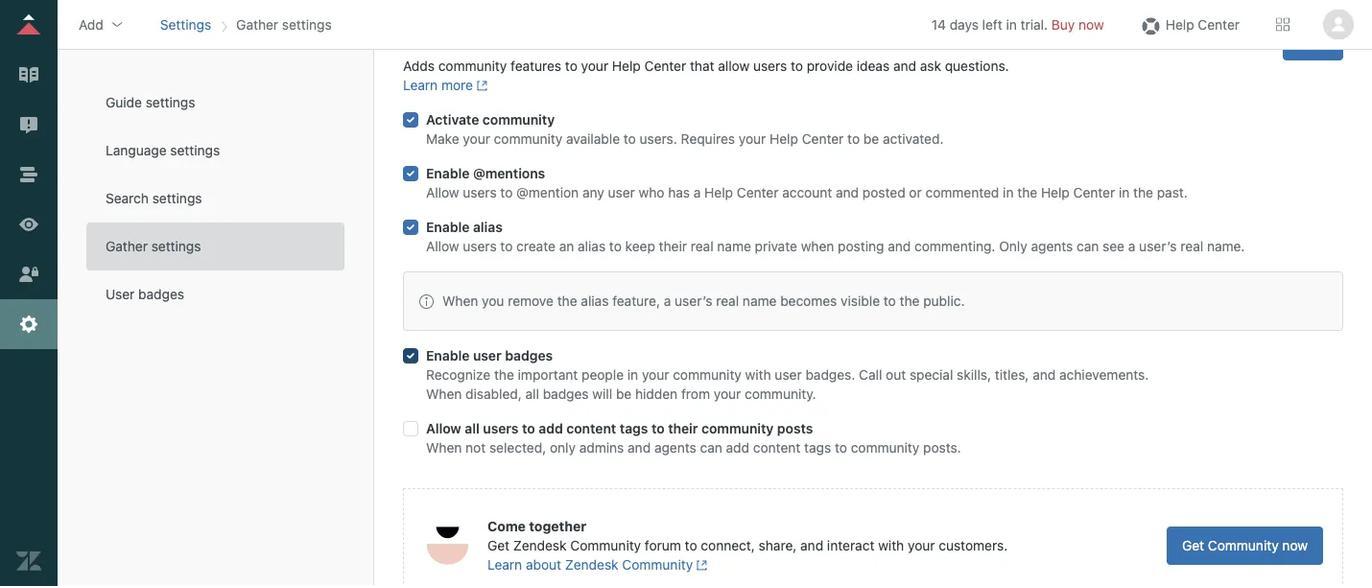 Task type: vqa. For each thing, say whether or not it's contained in the screenshot.
Create and publish content
no



Task type: locate. For each thing, give the bounding box(es) containing it.
0 horizontal spatial agents
[[654, 440, 697, 456]]

0 vertical spatial a
[[694, 185, 701, 201]]

gather right settings "link"
[[236, 16, 278, 32]]

2 get from the left
[[1182, 538, 1205, 554]]

2 horizontal spatial user
[[775, 367, 802, 383]]

1 horizontal spatial a
[[694, 185, 701, 201]]

to
[[565, 58, 578, 74], [791, 58, 803, 74], [624, 131, 636, 147], [848, 131, 860, 147], [500, 185, 513, 201], [500, 238, 513, 254], [609, 238, 622, 254], [884, 293, 896, 309], [522, 421, 535, 437], [652, 421, 665, 437], [835, 440, 847, 456], [685, 538, 697, 554]]

0 horizontal spatial all
[[465, 421, 480, 437]]

1 horizontal spatial get
[[1182, 538, 1205, 554]]

1 vertical spatial user
[[473, 348, 502, 364]]

all up not
[[465, 421, 480, 437]]

community
[[570, 538, 641, 554], [1208, 538, 1279, 554], [622, 557, 693, 573]]

user's right see
[[1139, 238, 1177, 254]]

center
[[1198, 16, 1240, 32], [645, 58, 686, 74], [802, 131, 844, 147], [737, 185, 779, 201], [1074, 185, 1115, 201]]

0 vertical spatial content
[[567, 421, 616, 437]]

users right allow
[[753, 58, 787, 74]]

allow for enable @mentions allow users to @mention any user who has a help center account and posted or commented in the help center in the past.
[[426, 185, 459, 201]]

who
[[639, 185, 665, 201]]

all
[[526, 386, 539, 402], [465, 421, 480, 437]]

your right from
[[714, 386, 741, 402]]

the up only
[[1018, 185, 1038, 201]]

your up hidden
[[642, 367, 669, 383]]

together
[[529, 519, 587, 535]]

to left activated.
[[848, 131, 860, 147]]

when
[[442, 293, 478, 309], [426, 386, 462, 402], [426, 440, 462, 456]]

1 vertical spatial allow
[[426, 238, 459, 254]]

zendesk inside come together get zendesk community forum to connect, share, and interact with your customers.
[[513, 538, 567, 554]]

2 enable from the top
[[426, 219, 470, 235]]

from
[[681, 386, 710, 402]]

enable inside the enable @mentions allow users to @mention any user who has a help center account and posted or commented in the help center in the past.
[[426, 166, 470, 181]]

tags up admins
[[620, 421, 648, 437]]

content up admins
[[567, 421, 616, 437]]

1 vertical spatial all
[[465, 421, 480, 437]]

1 horizontal spatial can
[[1077, 238, 1099, 254]]

language settings link
[[86, 127, 345, 175]]

(opens in a new tab) image for learn more
[[473, 80, 488, 91]]

a right has
[[694, 185, 701, 201]]

center left zendesk products icon
[[1198, 16, 1240, 32]]

community
[[438, 58, 507, 74], [483, 112, 555, 128], [494, 131, 563, 147], [673, 367, 742, 383], [702, 421, 774, 437], [851, 440, 920, 456]]

1 horizontal spatial all
[[526, 386, 539, 402]]

real left name.
[[1181, 238, 1204, 254]]

agents right only
[[1031, 238, 1073, 254]]

can left see
[[1077, 238, 1099, 254]]

in right the left
[[1006, 16, 1017, 32]]

zendesk inside the learn about zendesk community link
[[565, 557, 619, 573]]

when inside alert
[[442, 293, 478, 309]]

users down @mentions
[[463, 185, 497, 201]]

settings link
[[160, 16, 211, 32]]

0 vertical spatial user's
[[1139, 238, 1177, 254]]

agents down hidden
[[654, 440, 697, 456]]

0 horizontal spatial get
[[488, 538, 510, 554]]

learn more
[[403, 77, 473, 93]]

1 horizontal spatial user
[[608, 185, 635, 201]]

add down community.
[[726, 440, 750, 456]]

1 horizontal spatial now
[[1283, 538, 1308, 554]]

get inside come together get zendesk community forum to connect, share, and interact with your customers.
[[488, 538, 510, 554]]

1 vertical spatial badges
[[505, 348, 553, 364]]

ideas
[[857, 58, 890, 74]]

learn about zendesk community
[[488, 557, 693, 573]]

1 vertical spatial user's
[[675, 293, 713, 309]]

user right any on the left top
[[608, 185, 635, 201]]

0 horizontal spatial a
[[664, 293, 671, 309]]

user's right the feature,
[[675, 293, 713, 309]]

0 vertical spatial can
[[1077, 238, 1099, 254]]

learn down adds
[[403, 77, 438, 93]]

settings for gather settings link
[[151, 238, 201, 254]]

questions.
[[945, 58, 1009, 74]]

when inside allow all users to add content tags to their community posts when not selected, only admins and agents can add content tags to community posts.
[[426, 440, 462, 456]]

can down from
[[700, 440, 723, 456]]

alias right an
[[578, 238, 606, 254]]

navigation
[[156, 10, 336, 39]]

public.
[[924, 293, 965, 309]]

1 vertical spatial agents
[[654, 440, 697, 456]]

0 horizontal spatial tags
[[620, 421, 648, 437]]

0 vertical spatial all
[[526, 386, 539, 402]]

and inside enable user badges recognize the important people in your community with user badges. call out special skills, titles, and achievements. when disabled, all badges will be hidden from your community.
[[1033, 367, 1056, 383]]

their
[[659, 238, 687, 254], [668, 421, 698, 437]]

center up the enable @mentions allow users to @mention any user who has a help center account and posted or commented in the help center in the past.
[[802, 131, 844, 147]]

settings image
[[16, 312, 41, 337]]

a
[[694, 185, 701, 201], [1128, 238, 1136, 254], [664, 293, 671, 309]]

agents inside enable alias allow users to create an alias to keep their real name private when posting and commenting. only agents can see a user's real name.
[[1031, 238, 1073, 254]]

1 vertical spatial enable
[[426, 219, 470, 235]]

2 allow from the top
[[426, 238, 459, 254]]

gather inside gather settings link
[[106, 238, 148, 254]]

1 vertical spatial with
[[878, 538, 904, 554]]

be inside activate community make your community available to users. requires your help center to be activated.
[[864, 131, 879, 147]]

(opens in a new tab) image inside the "learn more" "link"
[[473, 80, 488, 91]]

(opens in a new tab) image inside the learn about zendesk community link
[[693, 560, 708, 571]]

1 vertical spatial their
[[668, 421, 698, 437]]

only
[[999, 238, 1028, 254]]

customize design image
[[16, 212, 41, 237]]

a right see
[[1128, 238, 1136, 254]]

0 vertical spatial add
[[539, 421, 563, 437]]

enable
[[426, 166, 470, 181], [426, 219, 470, 235], [426, 348, 470, 364]]

1 horizontal spatial learn
[[488, 557, 522, 573]]

0 vertical spatial be
[[864, 131, 879, 147]]

when left the you
[[442, 293, 478, 309]]

1 horizontal spatial gather settings
[[236, 16, 332, 32]]

allow inside the enable @mentions allow users to @mention any user who has a help center account and posted or commented in the help center in the past.
[[426, 185, 459, 201]]

real
[[691, 238, 714, 254], [1181, 238, 1204, 254], [716, 293, 739, 309]]

users
[[753, 58, 787, 74], [463, 185, 497, 201], [463, 238, 497, 254], [483, 421, 519, 437]]

to right forum
[[685, 538, 697, 554]]

trial.
[[1021, 16, 1048, 32]]

help
[[1166, 16, 1195, 32], [612, 58, 641, 74], [770, 131, 798, 147], [705, 185, 733, 201], [1041, 185, 1070, 201]]

0 vertical spatial agents
[[1031, 238, 1073, 254]]

learn for learn about zendesk community
[[488, 557, 522, 573]]

real up when you remove the alias feature, a user's real name becomes visible to the public.
[[691, 238, 714, 254]]

allow for enable alias allow users to create an alias to keep their real name private when posting and commenting. only agents can see a user's real name.
[[426, 238, 459, 254]]

interact
[[827, 538, 875, 554]]

1 vertical spatial zendesk
[[565, 557, 619, 573]]

1 horizontal spatial user's
[[1139, 238, 1177, 254]]

their down from
[[668, 421, 698, 437]]

be left activated.
[[864, 131, 879, 147]]

learn more link
[[403, 77, 488, 93]]

badges right "user"
[[138, 286, 184, 302]]

with up community.
[[745, 367, 771, 383]]

when you remove the alias feature, a user's real name becomes visible to the public. alert
[[403, 272, 1344, 331]]

to left "keep"
[[609, 238, 622, 254]]

allow
[[426, 185, 459, 201], [426, 238, 459, 254], [426, 421, 461, 437]]

0 vertical spatial gather
[[236, 16, 278, 32]]

1 horizontal spatial tags
[[804, 440, 831, 456]]

name inside enable alias allow users to create an alias to keep their real name private when posting and commenting. only agents can see a user's real name.
[[717, 238, 751, 254]]

users left create
[[463, 238, 497, 254]]

allow down recognize on the left of the page
[[426, 421, 461, 437]]

to left create
[[500, 238, 513, 254]]

1 get from the left
[[488, 538, 510, 554]]

1 vertical spatial a
[[1128, 238, 1136, 254]]

will
[[593, 386, 612, 402]]

name
[[717, 238, 751, 254], [743, 293, 777, 309]]

and right posting at the top of the page
[[888, 238, 911, 254]]

0 vertical spatial their
[[659, 238, 687, 254]]

1 vertical spatial name
[[743, 293, 777, 309]]

1 vertical spatial now
[[1283, 538, 1308, 554]]

in right people
[[628, 367, 638, 383]]

0 horizontal spatial gather settings
[[106, 238, 201, 254]]

alias down @mentions
[[473, 219, 503, 235]]

0 vertical spatial zendesk
[[513, 538, 567, 554]]

manage articles image
[[16, 62, 41, 87]]

1 vertical spatial be
[[616, 386, 632, 402]]

adds community features to your help center that allow users to provide ideas and ask questions.
[[403, 58, 1009, 74]]

0 vertical spatial gather settings
[[236, 16, 332, 32]]

1 vertical spatial (opens in a new tab) image
[[693, 560, 708, 571]]

1 horizontal spatial agents
[[1031, 238, 1073, 254]]

user
[[106, 286, 135, 302]]

enable inside enable alias allow users to create an alias to keep their real name private when posting and commenting. only agents can see a user's real name.
[[426, 219, 470, 235]]

user up community.
[[775, 367, 802, 383]]

zendesk right about at left
[[565, 557, 619, 573]]

search settings
[[106, 191, 202, 206]]

and right share,
[[801, 538, 824, 554]]

your left customers.
[[908, 538, 935, 554]]

their right "keep"
[[659, 238, 687, 254]]

all down important
[[526, 386, 539, 402]]

1 vertical spatial can
[[700, 440, 723, 456]]

0 horizontal spatial (opens in a new tab) image
[[473, 80, 488, 91]]

0 vertical spatial allow
[[426, 185, 459, 201]]

enable inside enable user badges recognize the important people in your community with user badges. call out special skills, titles, and achievements. when disabled, all badges will be hidden from your community.
[[426, 348, 470, 364]]

tags down posts
[[804, 440, 831, 456]]

hidden
[[635, 386, 678, 402]]

gather settings link
[[86, 223, 345, 271]]

and inside enable alias allow users to create an alias to keep their real name private when posting and commenting. only agents can see a user's real name.
[[888, 238, 911, 254]]

1 allow from the top
[[426, 185, 459, 201]]

allow left create
[[426, 238, 459, 254]]

when left not
[[426, 440, 462, 456]]

gather down the search
[[106, 238, 148, 254]]

posts
[[777, 421, 813, 437]]

alias
[[473, 219, 503, 235], [578, 238, 606, 254], [581, 293, 609, 309]]

can
[[1077, 238, 1099, 254], [700, 440, 723, 456]]

your right features
[[581, 58, 609, 74]]

days
[[950, 16, 979, 32]]

0 vertical spatial with
[[745, 367, 771, 383]]

real left becomes
[[716, 293, 739, 309]]

2 horizontal spatial a
[[1128, 238, 1136, 254]]

the up disabled,
[[494, 367, 514, 383]]

learn down come
[[488, 557, 522, 573]]

center inside button
[[1198, 16, 1240, 32]]

language
[[106, 143, 167, 158]]

in
[[1006, 16, 1017, 32], [1003, 185, 1014, 201], [1119, 185, 1130, 201], [628, 367, 638, 383]]

important
[[518, 367, 578, 383]]

add
[[539, 421, 563, 437], [726, 440, 750, 456]]

1 horizontal spatial with
[[878, 538, 904, 554]]

0 vertical spatial user
[[608, 185, 635, 201]]

come together get zendesk community forum to connect, share, and interact with your customers.
[[488, 519, 1008, 554]]

2 vertical spatial alias
[[581, 293, 609, 309]]

allow down make
[[426, 185, 459, 201]]

(opens in a new tab) image for learn about zendesk community
[[693, 560, 708, 571]]

user's inside alert
[[675, 293, 713, 309]]

0 horizontal spatial be
[[616, 386, 632, 402]]

1 vertical spatial when
[[426, 386, 462, 402]]

0 vertical spatial badges
[[138, 286, 184, 302]]

0 vertical spatial when
[[442, 293, 478, 309]]

the
[[1018, 185, 1038, 201], [1134, 185, 1154, 201], [557, 293, 577, 309], [900, 293, 920, 309], [494, 367, 514, 383]]

0 vertical spatial learn
[[403, 77, 438, 93]]

users up selected, on the left
[[483, 421, 519, 437]]

1 enable from the top
[[426, 166, 470, 181]]

and right titles,
[[1033, 367, 1056, 383]]

0 horizontal spatial learn
[[403, 77, 438, 93]]

and right admins
[[628, 440, 651, 456]]

badges up important
[[505, 348, 553, 364]]

zendesk image
[[16, 549, 41, 574]]

their inside allow all users to add content tags to their community posts when not selected, only admins and agents can add content tags to community posts.
[[668, 421, 698, 437]]

a right the feature,
[[664, 293, 671, 309]]

gather
[[236, 16, 278, 32], [106, 238, 148, 254]]

to right visible
[[884, 293, 896, 309]]

remove
[[508, 293, 554, 309]]

1 vertical spatial learn
[[488, 557, 522, 573]]

and left ask at right top
[[893, 58, 917, 74]]

when inside enable user badges recognize the important people in your community with user badges. call out special skills, titles, and achievements. when disabled, all badges will be hidden from your community.
[[426, 386, 462, 402]]

center inside activate community make your community available to users. requires your help center to be activated.
[[802, 131, 844, 147]]

0 vertical spatial name
[[717, 238, 751, 254]]

allow inside enable alias allow users to create an alias to keep their real name private when posting and commenting. only agents can see a user's real name.
[[426, 238, 459, 254]]

2 vertical spatial when
[[426, 440, 462, 456]]

0 horizontal spatial now
[[1079, 16, 1104, 32]]

0 horizontal spatial with
[[745, 367, 771, 383]]

be right will
[[616, 386, 632, 402]]

posting
[[838, 238, 884, 254]]

has
[[668, 185, 690, 201]]

when down recognize on the left of the page
[[426, 386, 462, 402]]

content down posts
[[753, 440, 801, 456]]

1 horizontal spatial add
[[726, 440, 750, 456]]

help inside activate community make your community available to users. requires your help center to be activated.
[[770, 131, 798, 147]]

name left private
[[717, 238, 751, 254]]

1 vertical spatial gather
[[106, 238, 148, 254]]

0 horizontal spatial user
[[473, 348, 502, 364]]

1 horizontal spatial (opens in a new tab) image
[[693, 560, 708, 571]]

user's
[[1139, 238, 1177, 254], [675, 293, 713, 309]]

name left becomes
[[743, 293, 777, 309]]

tags
[[620, 421, 648, 437], [804, 440, 831, 456]]

activate
[[426, 112, 479, 128]]

and left posted
[[836, 185, 859, 201]]

(opens in a new tab) image up activate
[[473, 80, 488, 91]]

with right interact
[[878, 538, 904, 554]]

with
[[745, 367, 771, 383], [878, 538, 904, 554]]

0 vertical spatial enable
[[426, 166, 470, 181]]

0 vertical spatial tags
[[620, 421, 648, 437]]

3 allow from the top
[[426, 421, 461, 437]]

community inside enable user badges recognize the important people in your community with user badges. call out special skills, titles, and achievements. when disabled, all badges will be hidden from your community.
[[673, 367, 742, 383]]

alias left the feature,
[[581, 293, 609, 309]]

badges down important
[[543, 386, 589, 402]]

allow all users to add content tags to their community posts when not selected, only admins and agents can add content tags to community posts.
[[426, 421, 961, 456]]

0 horizontal spatial can
[[700, 440, 723, 456]]

requires
[[681, 131, 735, 147]]

2 vertical spatial allow
[[426, 421, 461, 437]]

3 enable from the top
[[426, 348, 470, 364]]

0 vertical spatial (opens in a new tab) image
[[473, 80, 488, 91]]

forum
[[645, 538, 681, 554]]

1 horizontal spatial gather
[[236, 16, 278, 32]]

titles,
[[995, 367, 1029, 383]]

people
[[582, 367, 624, 383]]

to down @mentions
[[500, 185, 513, 201]]

1 horizontal spatial real
[[716, 293, 739, 309]]

content
[[567, 421, 616, 437], [753, 440, 801, 456]]

1 vertical spatial content
[[753, 440, 801, 456]]

0 horizontal spatial user's
[[675, 293, 713, 309]]

all inside enable user badges recognize the important people in your community with user badges. call out special skills, titles, and achievements. when disabled, all badges will be hidden from your community.
[[526, 386, 539, 402]]

add up only
[[539, 421, 563, 437]]

be inside enable user badges recognize the important people in your community with user badges. call out special skills, titles, and achievements. when disabled, all badges will be hidden from your community.
[[616, 386, 632, 402]]

user's inside enable alias allow users to create an alias to keep their real name private when posting and commenting. only agents can see a user's real name.
[[1139, 238, 1177, 254]]

features
[[511, 58, 562, 74]]

(opens in a new tab) image down the "connect,"
[[693, 560, 708, 571]]

and inside come together get zendesk community forum to connect, share, and interact with your customers.
[[801, 538, 824, 554]]

1 horizontal spatial be
[[864, 131, 879, 147]]

and
[[893, 58, 917, 74], [836, 185, 859, 201], [888, 238, 911, 254], [1033, 367, 1056, 383], [628, 440, 651, 456], [801, 538, 824, 554]]

settings for search settings link
[[152, 191, 202, 206]]

alias inside alert
[[581, 293, 609, 309]]

0 horizontal spatial gather
[[106, 238, 148, 254]]

arrange content image
[[16, 162, 41, 187]]

2 vertical spatial a
[[664, 293, 671, 309]]

(opens in a new tab) image
[[473, 80, 488, 91], [693, 560, 708, 571]]

2 horizontal spatial real
[[1181, 238, 1204, 254]]

2 vertical spatial enable
[[426, 348, 470, 364]]

user up recognize on the left of the page
[[473, 348, 502, 364]]

center up see
[[1074, 185, 1115, 201]]

settings
[[160, 16, 211, 32]]

zendesk up about at left
[[513, 538, 567, 554]]



Task type: describe. For each thing, give the bounding box(es) containing it.
to down "badges." at the right
[[835, 440, 847, 456]]

1 vertical spatial add
[[726, 440, 750, 456]]

an
[[559, 238, 574, 254]]

agents inside allow all users to add content tags to their community posts when not selected, only admins and agents can add content tags to community posts.
[[654, 440, 697, 456]]

center left that
[[645, 58, 686, 74]]

settings for language settings link
[[170, 143, 220, 158]]

community inside come together get zendesk community forum to connect, share, and interact with your customers.
[[570, 538, 641, 554]]

commenting.
[[915, 238, 996, 254]]

@mentions
[[473, 166, 545, 181]]

feature,
[[613, 293, 660, 309]]

when
[[801, 238, 834, 254]]

connect,
[[701, 538, 755, 554]]

private
[[755, 238, 797, 254]]

navigation containing settings
[[156, 10, 336, 39]]

with inside come together get zendesk community forum to connect, share, and interact with your customers.
[[878, 538, 904, 554]]

make
[[426, 131, 459, 147]]

and inside the enable @mentions allow users to @mention any user who has a help center account and posted or commented in the help center in the past.
[[836, 185, 859, 201]]

all inside allow all users to add content tags to their community posts when not selected, only admins and agents can add content tags to community posts.
[[465, 421, 480, 437]]

user permissions image
[[16, 262, 41, 287]]

search settings link
[[86, 175, 345, 223]]

real inside when you remove the alias feature, a user's real name becomes visible to the public. alert
[[716, 293, 739, 309]]

14
[[932, 16, 946, 32]]

users inside enable alias allow users to create an alias to keep their real name private when posting and commenting. only agents can see a user's real name.
[[463, 238, 497, 254]]

settings inside navigation
[[282, 16, 332, 32]]

get community now
[[1182, 538, 1308, 554]]

language settings
[[106, 143, 220, 158]]

their inside enable alias allow users to create an alias to keep their real name private when posting and commenting. only agents can see a user's real name.
[[659, 238, 687, 254]]

adds
[[403, 58, 435, 74]]

ask
[[920, 58, 942, 74]]

out
[[886, 367, 906, 383]]

your down activate
[[463, 131, 490, 147]]

1 vertical spatial tags
[[804, 440, 831, 456]]

0 horizontal spatial real
[[691, 238, 714, 254]]

add button
[[73, 10, 130, 39]]

enable @mentions allow users to @mention any user who has a help center account and posted or commented in the help center in the past.
[[426, 166, 1188, 201]]

customers.
[[939, 538, 1008, 554]]

activate community make your community available to users. requires your help center to be activated.
[[426, 112, 944, 147]]

in inside enable user badges recognize the important people in your community with user badges. call out special skills, titles, and achievements. when disabled, all badges will be hidden from your community.
[[628, 367, 638, 383]]

account
[[782, 185, 832, 201]]

2 vertical spatial user
[[775, 367, 802, 383]]

settings for guide settings link in the left top of the page
[[146, 95, 195, 110]]

guide settings link
[[86, 79, 345, 127]]

name.
[[1207, 238, 1245, 254]]

with inside enable user badges recognize the important people in your community with user badges. call out special skills, titles, and achievements. when disabled, all badges will be hidden from your community.
[[745, 367, 771, 383]]

help center button
[[1133, 10, 1246, 39]]

your right 'requires'
[[739, 131, 766, 147]]

provide
[[807, 58, 853, 74]]

more
[[441, 77, 473, 93]]

allow inside allow all users to add content tags to their community posts when not selected, only admins and agents can add content tags to community posts.
[[426, 421, 461, 437]]

allow
[[718, 58, 750, 74]]

help center
[[1166, 16, 1240, 32]]

commented
[[926, 185, 999, 201]]

users inside allow all users to add content tags to their community posts when not selected, only admins and agents can add content tags to community posts.
[[483, 421, 519, 437]]

to down hidden
[[652, 421, 665, 437]]

to left provide on the right top
[[791, 58, 803, 74]]

moderate content image
[[16, 112, 41, 137]]

the right remove
[[557, 293, 577, 309]]

enable for enable alias allow users to create an alias to keep their real name private when posting and commenting. only agents can see a user's real name.
[[426, 219, 470, 235]]

disabled,
[[466, 386, 522, 402]]

guide
[[106, 95, 142, 110]]

enable alias allow users to create an alias to keep their real name private when posting and commenting. only agents can see a user's real name.
[[426, 219, 1245, 254]]

the inside enable user badges recognize the important people in your community with user badges. call out special skills, titles, and achievements. when disabled, all badges will be hidden from your community.
[[494, 367, 514, 383]]

0 vertical spatial now
[[1079, 16, 1104, 32]]

about
[[526, 557, 562, 573]]

help inside button
[[1166, 16, 1195, 32]]

to inside come together get zendesk community forum to connect, share, and interact with your customers.
[[685, 538, 697, 554]]

1 horizontal spatial content
[[753, 440, 801, 456]]

see
[[1103, 238, 1125, 254]]

to left users. at the top of the page
[[624, 131, 636, 147]]

learn for learn more
[[403, 77, 438, 93]]

a inside the enable @mentions allow users to @mention any user who has a help center account and posted or commented in the help center in the past.
[[694, 185, 701, 201]]

available
[[566, 131, 620, 147]]

recognize
[[426, 367, 491, 383]]

becomes
[[780, 293, 837, 309]]

0 horizontal spatial add
[[539, 421, 563, 437]]

achievements.
[[1060, 367, 1149, 383]]

0 vertical spatial alias
[[473, 219, 503, 235]]

14 days left in trial. buy now
[[932, 16, 1104, 32]]

enable for enable user badges recognize the important people in your community with user badges. call out special skills, titles, and achievements. when disabled, all badges will be hidden from your community.
[[426, 348, 470, 364]]

keep
[[625, 238, 655, 254]]

activated.
[[883, 131, 944, 147]]

users inside the enable @mentions allow users to @mention any user who has a help center account and posted or commented in the help center in the past.
[[463, 185, 497, 201]]

name inside alert
[[743, 293, 777, 309]]

admins
[[579, 440, 624, 456]]

visible
[[841, 293, 880, 309]]

or
[[909, 185, 922, 201]]

past.
[[1157, 185, 1188, 201]]

and inside allow all users to add content tags to their community posts when not selected, only admins and agents can add content tags to community posts.
[[628, 440, 651, 456]]

to inside the enable @mentions allow users to @mention any user who has a help center account and posted or commented in the help center in the past.
[[500, 185, 513, 201]]

to inside when you remove the alias feature, a user's real name becomes visible to the public. alert
[[884, 293, 896, 309]]

the left public.
[[900, 293, 920, 309]]

that
[[690, 58, 715, 74]]

the left past.
[[1134, 185, 1154, 201]]

left
[[982, 16, 1003, 32]]

buy
[[1052, 16, 1075, 32]]

learn about zendesk community link
[[488, 556, 708, 575]]

any
[[583, 185, 604, 201]]

user inside the enable @mentions allow users to @mention any user who has a help center account and posted or commented in the help center in the past.
[[608, 185, 635, 201]]

share,
[[759, 538, 797, 554]]

when you remove the alias feature, a user's real name becomes visible to the public.
[[442, 293, 965, 309]]

can inside allow all users to add content tags to their community posts when not selected, only admins and agents can add content tags to community posts.
[[700, 440, 723, 456]]

enable user badges recognize the important people in your community with user badges. call out special skills, titles, and achievements. when disabled, all badges will be hidden from your community.
[[426, 348, 1149, 402]]

badges inside user badges link
[[138, 286, 184, 302]]

enable for enable @mentions allow users to @mention any user who has a help center account and posted or commented in the help center in the past.
[[426, 166, 470, 181]]

2 vertical spatial badges
[[543, 386, 589, 402]]

@mention
[[517, 185, 579, 201]]

posts.
[[923, 440, 961, 456]]

not
[[466, 440, 486, 456]]

add
[[79, 16, 103, 32]]

0 horizontal spatial content
[[567, 421, 616, 437]]

special
[[910, 367, 953, 383]]

user badges link
[[86, 271, 345, 319]]

1 vertical spatial alias
[[578, 238, 606, 254]]

create
[[517, 238, 556, 254]]

can inside enable alias allow users to create an alias to keep their real name private when posting and commenting. only agents can see a user's real name.
[[1077, 238, 1099, 254]]

a inside alert
[[664, 293, 671, 309]]

center left account
[[737, 185, 779, 201]]

your inside come together get zendesk community forum to connect, share, and interact with your customers.
[[908, 538, 935, 554]]

badges.
[[806, 367, 855, 383]]

zendesk products image
[[1276, 18, 1290, 31]]

you
[[482, 293, 504, 309]]

to up selected, on the left
[[522, 421, 535, 437]]

get community now link
[[1167, 527, 1323, 565]]

come
[[488, 519, 526, 535]]

1 vertical spatial gather settings
[[106, 238, 201, 254]]

community.
[[745, 386, 816, 402]]

to right features
[[565, 58, 578, 74]]

in right commented
[[1003, 185, 1014, 201]]

skills,
[[957, 367, 991, 383]]

guide settings
[[106, 95, 195, 110]]

user badges
[[106, 286, 184, 302]]

users.
[[640, 131, 677, 147]]

call
[[859, 367, 882, 383]]

posted
[[863, 185, 906, 201]]

in left past.
[[1119, 185, 1130, 201]]

only
[[550, 440, 576, 456]]

a inside enable alias allow users to create an alias to keep their real name private when posting and commenting. only agents can see a user's real name.
[[1128, 238, 1136, 254]]

search
[[106, 191, 149, 206]]



